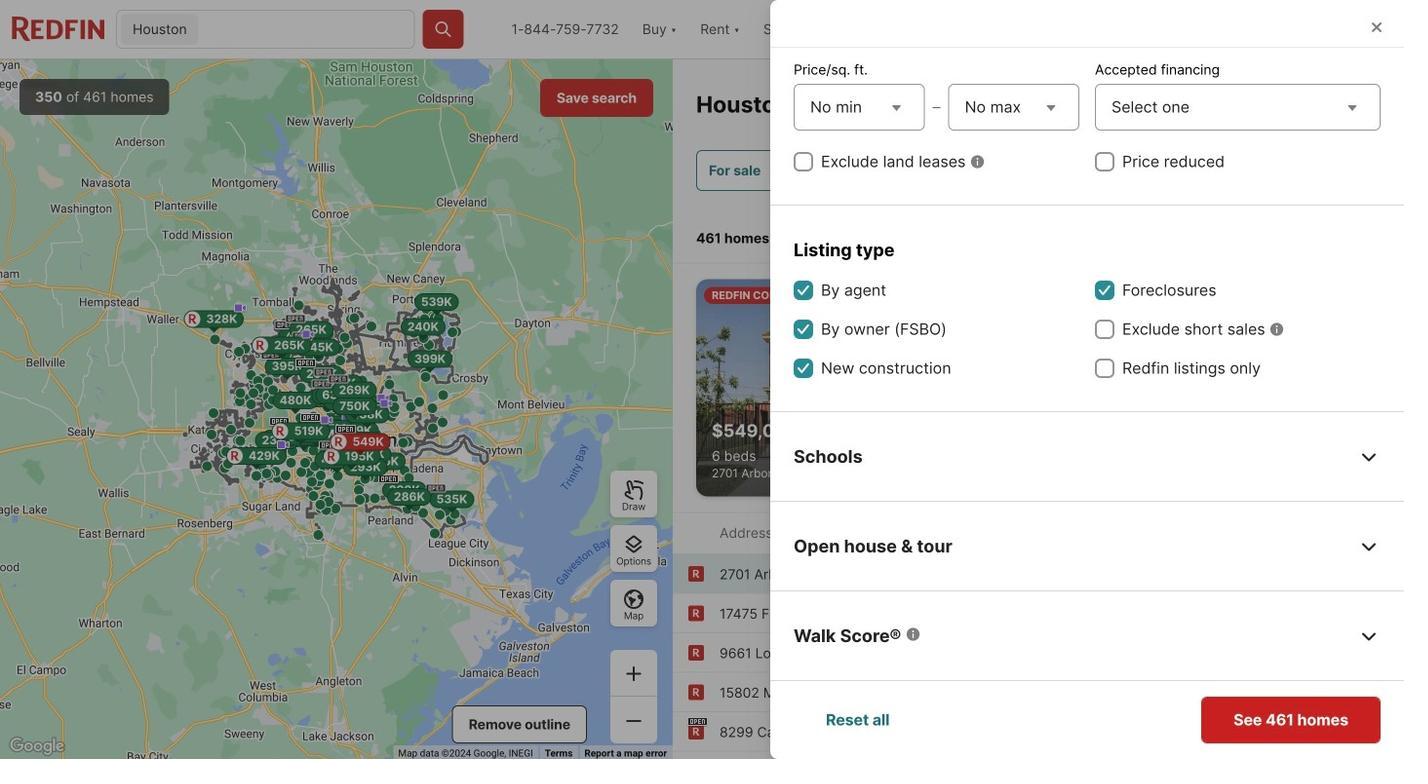 Task type: vqa. For each thing, say whether or not it's contained in the screenshot.
checkbox
yes



Task type: locate. For each thing, give the bounding box(es) containing it.
map region
[[0, 60, 673, 760]]

None search field
[[203, 11, 414, 50]]

dialog
[[771, 0, 1405, 760]]

None checkbox
[[1095, 152, 1115, 172], [794, 281, 814, 300], [1095, 281, 1115, 300], [1095, 320, 1115, 339], [794, 359, 814, 378], [1095, 152, 1115, 172], [794, 281, 814, 300], [1095, 281, 1115, 300], [1095, 320, 1115, 339], [794, 359, 814, 378]]

None checkbox
[[794, 152, 814, 172], [794, 320, 814, 339], [1095, 359, 1115, 378], [794, 152, 814, 172], [794, 320, 814, 339], [1095, 359, 1115, 378]]

select a min and max value element
[[794, 80, 1080, 135]]

google image
[[5, 735, 69, 760]]

submit search image
[[434, 20, 453, 39]]



